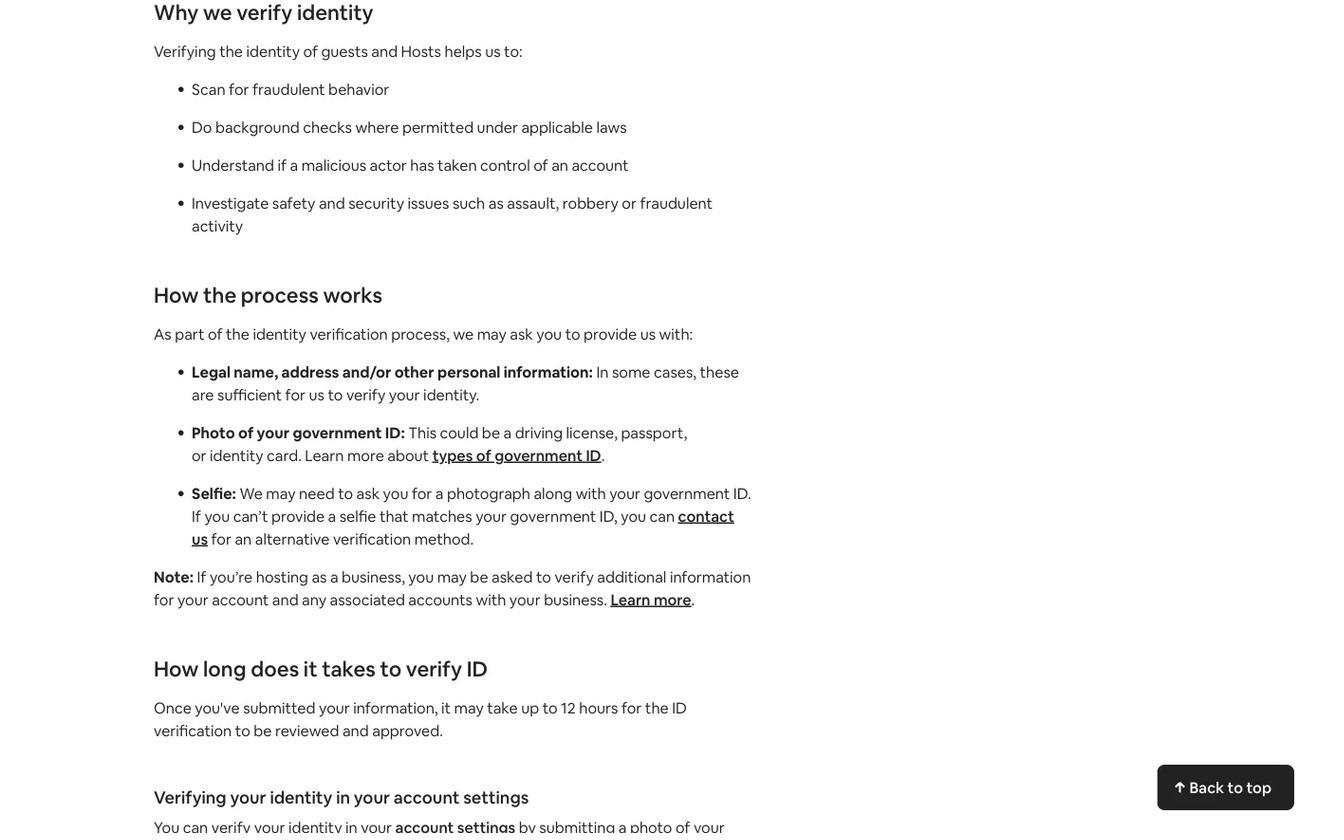 Task type: vqa. For each thing, say whether or not it's contained in the screenshot.
"card."
yes



Task type: describe. For each thing, give the bounding box(es) containing it.
can't
[[233, 506, 268, 526]]

as inside if you're hosting as a business, you may be asked to verify additional information for your account and any associated accounts with your business.
[[312, 567, 327, 587]]

of left guests at left top
[[303, 41, 318, 61]]

as part of the identity verification process, we may ask you to provide us with:
[[154, 324, 693, 344]]

if you're hosting as a business, you may be asked to verify additional information for your account and any associated accounts with your business.
[[154, 567, 751, 609]]

id:
[[385, 423, 405, 442]]

how for how the process works
[[154, 281, 199, 309]]

for an alternative verification method.
[[208, 529, 474, 549]]

1 vertical spatial an
[[235, 529, 252, 549]]

checks
[[303, 117, 352, 137]]

id,
[[600, 506, 618, 526]]

process,
[[391, 324, 450, 344]]

to down you've
[[235, 721, 250, 740]]

additional
[[597, 567, 667, 587]]

business.
[[544, 590, 607, 609]]

or identity
[[192, 446, 264, 465]]

such
[[453, 193, 485, 213]]

verifying for verifying your identity in your account settings
[[154, 787, 227, 809]]

hosts
[[401, 41, 441, 61]]

and left hosts
[[371, 41, 398, 61]]

do
[[192, 117, 212, 137]]

does
[[251, 656, 299, 683]]

that
[[380, 506, 409, 526]]

for inside in some cases, these are sufficient for us to verify your identity.
[[285, 385, 306, 404]]

robbery
[[563, 193, 619, 213]]

verify inside if you're hosting as a business, you may be asked to verify additional information for your account and any associated accounts with your business.
[[555, 567, 594, 587]]

any
[[302, 590, 327, 609]]

be inside "this could be a driving license, passport, or identity card. learn more about"
[[482, 423, 500, 442]]

the inside once you've submitted your information, it may take up to 12 hours for the id verification to be reviewed and approved.
[[645, 698, 669, 718]]

for inside "we may need to ask you for a photograph along with your government id. if you can't provide a selfie that matches your government id, you can"
[[412, 484, 432, 503]]

long
[[203, 656, 246, 683]]

to inside back to top button
[[1228, 778, 1244, 797]]

about
[[388, 446, 429, 465]]

and inside once you've submitted your information, it may take up to 12 hours for the id verification to be reviewed and approved.
[[343, 721, 369, 740]]

driving
[[515, 423, 563, 442]]

some
[[612, 362, 651, 382]]

government down driving at the left bottom
[[495, 446, 583, 465]]

0 horizontal spatial it
[[304, 656, 318, 683]]

under
[[477, 117, 518, 137]]

for up you're
[[211, 529, 232, 549]]

passport,
[[621, 423, 687, 442]]

1 horizontal spatial ask
[[510, 324, 533, 344]]

and inside investigate safety and security issues such as assault, robbery or fraudulent activity
[[319, 193, 345, 213]]

we may need to ask you for a photograph along with your government id. if you can't provide a selfie that matches your government id, you can
[[192, 484, 752, 526]]

may inside once you've submitted your information, it may take up to 12 hours for the id verification to be reviewed and approved.
[[454, 698, 484, 718]]

where
[[355, 117, 399, 137]]

if
[[278, 155, 287, 175]]

works
[[323, 281, 383, 309]]

1 horizontal spatial provide
[[584, 324, 637, 344]]

issues
[[408, 193, 449, 213]]

to left 12
[[543, 698, 558, 718]]

part
[[175, 324, 205, 344]]

be inside once you've submitted your information, it may take up to 12 hours for the id verification to be reviewed and approved.
[[254, 721, 272, 740]]

asked
[[492, 567, 533, 587]]

1 vertical spatial verification
[[333, 529, 411, 549]]

you up that
[[383, 484, 409, 503]]

applicable
[[522, 117, 593, 137]]

you're
[[210, 567, 253, 587]]

settings
[[463, 787, 529, 809]]

to inside if you're hosting as a business, you may be asked to verify additional information for your account and any associated accounts with your business.
[[536, 567, 551, 587]]

us inside contact us
[[192, 529, 208, 549]]

12
[[561, 698, 576, 718]]

and inside if you're hosting as a business, you may be asked to verify additional information for your account and any associated accounts with your business.
[[272, 590, 299, 609]]

0 vertical spatial verification
[[310, 324, 388, 344]]

selfie:
[[192, 484, 236, 503]]

submitted
[[243, 698, 316, 718]]

scan
[[192, 79, 226, 99]]

contact us link
[[192, 506, 735, 549]]

how the process works
[[154, 281, 383, 309]]

if inside "we may need to ask you for a photograph along with your government id. if you can't provide a selfie that matches your government id, you can"
[[192, 506, 201, 526]]

verifying for verifying the identity of guests and hosts helps us to:
[[154, 41, 216, 61]]

up
[[521, 698, 539, 718]]

with inside "we may need to ask you for a photograph along with your government id. if you can't provide a selfie that matches your government id, you can"
[[576, 484, 606, 503]]

security
[[349, 193, 404, 213]]

us left to:
[[485, 41, 501, 61]]

we
[[453, 324, 474, 344]]

selfie
[[340, 506, 376, 526]]

permitted
[[402, 117, 474, 137]]

we
[[240, 484, 263, 503]]

information
[[670, 567, 751, 587]]

information,
[[353, 698, 438, 718]]

to inside "we may need to ask you for a photograph along with your government id. if you can't provide a selfie that matches your government id, you can"
[[338, 484, 353, 503]]

license,
[[566, 423, 618, 442]]

need
[[299, 484, 335, 503]]

id.
[[734, 484, 752, 503]]

scan for fraudulent behavior
[[192, 79, 390, 99]]

1 vertical spatial learn
[[611, 590, 651, 609]]

may inside "we may need to ask you for a photograph along with your government id. if you can't provide a selfie that matches your government id, you can"
[[266, 484, 296, 503]]

us inside in some cases, these are sufficient for us to verify your identity.
[[309, 385, 325, 404]]

you down selfie:
[[204, 506, 230, 526]]

if inside if you're hosting as a business, you may be asked to verify additional information for your account and any associated accounts with your business.
[[197, 567, 206, 587]]

back to top button
[[1158, 765, 1295, 811]]

a inside "this could be a driving license, passport, or identity card. learn more about"
[[504, 423, 512, 442]]

with:
[[659, 324, 693, 344]]

you up information:
[[537, 324, 562, 344]]

the up 'scan'
[[219, 41, 243, 61]]

types of government id .
[[433, 446, 605, 465]]

the up the part
[[203, 281, 237, 309]]

other
[[395, 362, 434, 382]]

to:
[[504, 41, 523, 61]]



Task type: locate. For each thing, give the bounding box(es) containing it.
information:
[[504, 362, 593, 382]]

1 horizontal spatial id
[[586, 446, 602, 465]]

verifying the identity of guests and hosts helps us to:
[[154, 41, 523, 61]]

learn down the photo of your government id:
[[305, 446, 344, 465]]

2 horizontal spatial verify
[[555, 567, 594, 587]]

with up the id,
[[576, 484, 606, 503]]

0 horizontal spatial learn
[[305, 446, 344, 465]]

0 vertical spatial verifying
[[154, 41, 216, 61]]

control
[[480, 155, 530, 175]]

your inside once you've submitted your information, it may take up to 12 hours for the id verification to be reviewed and approved.
[[319, 698, 350, 718]]

or
[[622, 193, 637, 213]]

and down malicious
[[319, 193, 345, 213]]

helps
[[445, 41, 482, 61]]

your
[[389, 385, 420, 404], [257, 423, 290, 442], [610, 484, 641, 503], [476, 506, 507, 526], [177, 590, 209, 609], [510, 590, 541, 609], [319, 698, 350, 718], [230, 787, 266, 809], [354, 787, 390, 809]]

ask up information:
[[510, 324, 533, 344]]

it inside once you've submitted your information, it may take up to 12 hours for the id verification to be reviewed and approved.
[[442, 698, 451, 718]]

an
[[552, 155, 569, 175], [235, 529, 252, 549]]

account down you're
[[212, 590, 269, 609]]

government down along
[[510, 506, 596, 526]]

0 vertical spatial ask
[[510, 324, 533, 344]]

fraudulent inside investigate safety and security issues such as assault, robbery or fraudulent activity
[[640, 193, 713, 213]]

how
[[154, 281, 199, 309], [154, 656, 199, 683]]

a up matches
[[436, 484, 444, 503]]

0 horizontal spatial .
[[602, 446, 605, 465]]

more
[[347, 446, 384, 465], [654, 590, 692, 609]]

be right could
[[482, 423, 500, 442]]

photograph
[[447, 484, 531, 503]]

0 horizontal spatial as
[[312, 567, 327, 587]]

2 verifying from the top
[[154, 787, 227, 809]]

government left id:
[[293, 423, 382, 442]]

how for how long does it takes to verify id
[[154, 656, 199, 683]]

be down submitted
[[254, 721, 272, 740]]

account inside if you're hosting as a business, you may be asked to verify additional information for your account and any associated accounts with your business.
[[212, 590, 269, 609]]

for inside if you're hosting as a business, you may be asked to verify additional information for your account and any associated accounts with your business.
[[154, 590, 174, 609]]

id inside once you've submitted your information, it may take up to 12 hours for the id verification to be reviewed and approved.
[[672, 698, 687, 718]]

verification
[[310, 324, 388, 344], [333, 529, 411, 549], [154, 721, 232, 740]]

and
[[371, 41, 398, 61], [319, 193, 345, 213], [272, 590, 299, 609], [343, 721, 369, 740]]

personal
[[438, 362, 501, 382]]

ask inside "we may need to ask you for a photograph along with your government id. if you can't provide a selfie that matches your government id, you can"
[[357, 484, 380, 503]]

id up take
[[467, 656, 488, 683]]

0 vertical spatial if
[[192, 506, 201, 526]]

investigate safety and security issues such as assault, robbery or fraudulent activity
[[192, 193, 713, 235]]

1 horizontal spatial .
[[692, 590, 695, 609]]

as inside investigate safety and security issues such as assault, robbery or fraudulent activity
[[489, 193, 504, 213]]

0 horizontal spatial verify
[[346, 385, 386, 404]]

types of government id link
[[433, 446, 602, 465]]

with down asked
[[476, 590, 506, 609]]

matches
[[412, 506, 472, 526]]

account left the settings
[[394, 787, 460, 809]]

contact us
[[192, 506, 735, 549]]

1 vertical spatial fraudulent
[[640, 193, 713, 213]]

top
[[1247, 778, 1272, 797]]

identity for your
[[270, 787, 333, 809]]

understand
[[192, 155, 274, 175]]

0 horizontal spatial fraudulent
[[253, 79, 325, 99]]

note:
[[154, 567, 194, 587]]

your inside in some cases, these are sufficient for us to verify your identity.
[[389, 385, 420, 404]]

account
[[572, 155, 629, 175], [212, 590, 269, 609], [394, 787, 460, 809]]

process
[[241, 281, 319, 309]]

0 vertical spatial fraudulent
[[253, 79, 325, 99]]

for down address
[[285, 385, 306, 404]]

this could be a driving license, passport, or identity card. learn more about
[[192, 423, 687, 465]]

0 vertical spatial identity
[[246, 41, 300, 61]]

verification down selfie
[[333, 529, 411, 549]]

1 horizontal spatial learn
[[611, 590, 651, 609]]

of right the part
[[208, 324, 223, 344]]

actor
[[370, 155, 407, 175]]

of right types in the left bottom of the page
[[476, 446, 492, 465]]

identity
[[246, 41, 300, 61], [253, 324, 307, 344], [270, 787, 333, 809]]

photo
[[192, 423, 235, 442]]

along
[[534, 484, 573, 503]]

0 vertical spatial how
[[154, 281, 199, 309]]

1 horizontal spatial account
[[394, 787, 460, 809]]

. down information
[[692, 590, 695, 609]]

1 vertical spatial identity
[[253, 324, 307, 344]]

for right 'scan'
[[229, 79, 249, 99]]

1 horizontal spatial as
[[489, 193, 504, 213]]

verifying up 'scan'
[[154, 41, 216, 61]]

0 vertical spatial account
[[572, 155, 629, 175]]

1 vertical spatial more
[[654, 590, 692, 609]]

and down hosting
[[272, 590, 299, 609]]

as
[[154, 324, 172, 344]]

verify up once you've submitted your information, it may take up to 12 hours for the id verification to be reviewed and approved. on the bottom
[[406, 656, 462, 683]]

learn more .
[[611, 590, 695, 609]]

and down information,
[[343, 721, 369, 740]]

background
[[215, 117, 300, 137]]

take
[[487, 698, 518, 718]]

to down address
[[328, 385, 343, 404]]

0 vertical spatial with
[[576, 484, 606, 503]]

it
[[304, 656, 318, 683], [442, 698, 451, 718]]

you up accounts
[[409, 567, 434, 587]]

a inside if you're hosting as a business, you may be asked to verify additional information for your account and any associated accounts with your business.
[[330, 567, 339, 587]]

1 horizontal spatial fraudulent
[[640, 193, 713, 213]]

identity.
[[424, 385, 480, 404]]

legal name, address and/or other personal information:
[[192, 362, 593, 382]]

to up information:
[[565, 324, 581, 344]]

be left asked
[[470, 567, 488, 587]]

learn inside "this could be a driving license, passport, or identity card. learn more about"
[[305, 446, 344, 465]]

verify inside in some cases, these are sufficient for us to verify your identity.
[[346, 385, 386, 404]]

2 how from the top
[[154, 656, 199, 683]]

back to top
[[1190, 778, 1272, 797]]

1 vertical spatial account
[[212, 590, 269, 609]]

id down license,
[[586, 446, 602, 465]]

the up name,
[[226, 324, 250, 344]]

identity up the scan for fraudulent behavior
[[246, 41, 300, 61]]

government up the contact
[[644, 484, 730, 503]]

do background checks where permitted under applicable laws
[[192, 117, 627, 137]]

0 vertical spatial learn
[[305, 446, 344, 465]]

in
[[336, 787, 350, 809]]

may
[[477, 324, 507, 344], [266, 484, 296, 503], [437, 567, 467, 587], [454, 698, 484, 718]]

0 horizontal spatial account
[[212, 590, 269, 609]]

more left about
[[347, 446, 384, 465]]

identity down process
[[253, 324, 307, 344]]

1 vertical spatial how
[[154, 656, 199, 683]]

2 horizontal spatial account
[[572, 155, 629, 175]]

of up the or identity
[[238, 423, 254, 442]]

hours
[[579, 698, 618, 718]]

with
[[576, 484, 606, 503], [476, 590, 506, 609]]

1 vertical spatial verify
[[555, 567, 594, 587]]

1 horizontal spatial an
[[552, 155, 569, 175]]

ask up selfie
[[357, 484, 380, 503]]

0 vertical spatial id
[[586, 446, 602, 465]]

accounts
[[409, 590, 473, 609]]

fraudulent right or
[[640, 193, 713, 213]]

types
[[433, 446, 473, 465]]

be
[[482, 423, 500, 442], [470, 567, 488, 587], [254, 721, 272, 740]]

the
[[219, 41, 243, 61], [203, 281, 237, 309], [226, 324, 250, 344], [645, 698, 669, 718]]

2 horizontal spatial id
[[672, 698, 687, 718]]

as
[[489, 193, 504, 213], [312, 567, 327, 587]]

to left top
[[1228, 778, 1244, 797]]

associated
[[330, 590, 405, 609]]

1 vertical spatial with
[[476, 590, 506, 609]]

to right asked
[[536, 567, 551, 587]]

as right such
[[489, 193, 504, 213]]

it right the does
[[304, 656, 318, 683]]

1 vertical spatial id
[[467, 656, 488, 683]]

verify down and/or
[[346, 385, 386, 404]]

0 vertical spatial more
[[347, 446, 384, 465]]

0 vertical spatial verify
[[346, 385, 386, 404]]

of right control
[[534, 155, 548, 175]]

more inside "this could be a driving license, passport, or identity card. learn more about"
[[347, 446, 384, 465]]

for down note:
[[154, 590, 174, 609]]

verification down works
[[310, 324, 388, 344]]

for
[[229, 79, 249, 99], [285, 385, 306, 404], [412, 484, 432, 503], [211, 529, 232, 549], [154, 590, 174, 609], [622, 698, 642, 718]]

can
[[650, 506, 675, 526]]

us up note:
[[192, 529, 208, 549]]

for right hours
[[622, 698, 642, 718]]

a down for an alternative verification method.
[[330, 567, 339, 587]]

1 verifying from the top
[[154, 41, 216, 61]]

us left the with:
[[640, 324, 656, 344]]

0 horizontal spatial more
[[347, 446, 384, 465]]

for inside once you've submitted your information, it may take up to 12 hours for the id verification to be reviewed and approved.
[[622, 698, 642, 718]]

how long does it takes to verify id
[[154, 656, 488, 683]]

safety
[[272, 193, 316, 213]]

behavior
[[329, 79, 390, 99]]

how up once
[[154, 656, 199, 683]]

a up types of government id link
[[504, 423, 512, 442]]

a up for an alternative verification method.
[[328, 506, 336, 526]]

verify up business.
[[555, 567, 594, 587]]

0 vertical spatial an
[[552, 155, 569, 175]]

1 horizontal spatial with
[[576, 484, 606, 503]]

as up the any
[[312, 567, 327, 587]]

provide up alternative
[[272, 506, 325, 526]]

id right hours
[[672, 698, 687, 718]]

2 vertical spatial account
[[394, 787, 460, 809]]

2 vertical spatial id
[[672, 698, 687, 718]]

account up robbery
[[572, 155, 629, 175]]

approved.
[[372, 721, 443, 740]]

learn
[[305, 446, 344, 465], [611, 590, 651, 609]]

identity left in
[[270, 787, 333, 809]]

1 vertical spatial it
[[442, 698, 451, 718]]

1 horizontal spatial it
[[442, 698, 451, 718]]

in some cases, these are sufficient for us to verify your identity.
[[192, 362, 740, 404]]

it up approved.
[[442, 698, 451, 718]]

method.
[[415, 529, 474, 549]]

you inside if you're hosting as a business, you may be asked to verify additional information for your account and any associated accounts with your business.
[[409, 567, 434, 587]]

1 vertical spatial as
[[312, 567, 327, 587]]

if right note:
[[197, 567, 206, 587]]

.
[[602, 446, 605, 465], [692, 590, 695, 609]]

1 vertical spatial be
[[470, 567, 488, 587]]

0 horizontal spatial id
[[467, 656, 488, 683]]

2 vertical spatial be
[[254, 721, 272, 740]]

0 vertical spatial be
[[482, 423, 500, 442]]

0 horizontal spatial provide
[[272, 506, 325, 526]]

1 vertical spatial if
[[197, 567, 206, 587]]

activity
[[192, 216, 243, 235]]

to up information,
[[380, 656, 402, 683]]

provide up in
[[584, 324, 637, 344]]

address
[[282, 362, 339, 382]]

with inside if you're hosting as a business, you may be asked to verify additional information for your account and any associated accounts with your business.
[[476, 590, 506, 609]]

an down can't
[[235, 529, 252, 549]]

ask
[[510, 324, 533, 344], [357, 484, 380, 503]]

verification inside once you've submitted your information, it may take up to 12 hours for the id verification to be reviewed and approved.
[[154, 721, 232, 740]]

has
[[410, 155, 434, 175]]

reviewed
[[275, 721, 339, 740]]

0 horizontal spatial ask
[[357, 484, 380, 503]]

2 vertical spatial identity
[[270, 787, 333, 809]]

cases,
[[654, 362, 697, 382]]

an down applicable
[[552, 155, 569, 175]]

verifying your identity in your account settings
[[154, 787, 529, 809]]

learn more link
[[611, 590, 692, 609]]

to up selfie
[[338, 484, 353, 503]]

0 vertical spatial as
[[489, 193, 504, 213]]

taken
[[438, 155, 477, 175]]

verification down once
[[154, 721, 232, 740]]

hosting
[[256, 567, 308, 587]]

. down license,
[[602, 446, 605, 465]]

1 vertical spatial .
[[692, 590, 695, 609]]

verifying down once
[[154, 787, 227, 809]]

provide inside "we may need to ask you for a photograph along with your government id. if you can't provide a selfie that matches your government id, you can"
[[272, 506, 325, 526]]

learn down 'additional'
[[611, 590, 651, 609]]

be inside if you're hosting as a business, you may be asked to verify additional information for your account and any associated accounts with your business.
[[470, 567, 488, 587]]

name,
[[234, 362, 278, 382]]

for up matches
[[412, 484, 432, 503]]

how up the part
[[154, 281, 199, 309]]

identity for the
[[246, 41, 300, 61]]

1 horizontal spatial more
[[654, 590, 692, 609]]

are
[[192, 385, 214, 404]]

you've
[[195, 698, 240, 718]]

2 vertical spatial verification
[[154, 721, 232, 740]]

1 how from the top
[[154, 281, 199, 309]]

0 vertical spatial provide
[[584, 324, 637, 344]]

1 vertical spatial provide
[[272, 506, 325, 526]]

0 horizontal spatial with
[[476, 590, 506, 609]]

back
[[1190, 778, 1225, 797]]

2 vertical spatial verify
[[406, 656, 462, 683]]

0 vertical spatial .
[[602, 446, 605, 465]]

0 horizontal spatial an
[[235, 529, 252, 549]]

you right the id,
[[621, 506, 647, 526]]

contact
[[678, 506, 735, 526]]

may inside if you're hosting as a business, you may be asked to verify additional information for your account and any associated accounts with your business.
[[437, 567, 467, 587]]

fraudulent up background
[[253, 79, 325, 99]]

assault,
[[507, 193, 559, 213]]

1 vertical spatial verifying
[[154, 787, 227, 809]]

to inside in some cases, these are sufficient for us to verify your identity.
[[328, 385, 343, 404]]

understand if a malicious actor has taken control of an account
[[192, 155, 629, 175]]

to
[[565, 324, 581, 344], [328, 385, 343, 404], [338, 484, 353, 503], [536, 567, 551, 587], [380, 656, 402, 683], [543, 698, 558, 718], [235, 721, 250, 740], [1228, 778, 1244, 797]]

1 horizontal spatial verify
[[406, 656, 462, 683]]

legal
[[192, 362, 231, 382]]

a right if
[[290, 155, 298, 175]]

and/or
[[342, 362, 391, 382]]

1 vertical spatial ask
[[357, 484, 380, 503]]

if down selfie:
[[192, 506, 201, 526]]

business,
[[342, 567, 405, 587]]

0 vertical spatial it
[[304, 656, 318, 683]]

the right hours
[[645, 698, 669, 718]]

us down address
[[309, 385, 325, 404]]

more down information
[[654, 590, 692, 609]]



